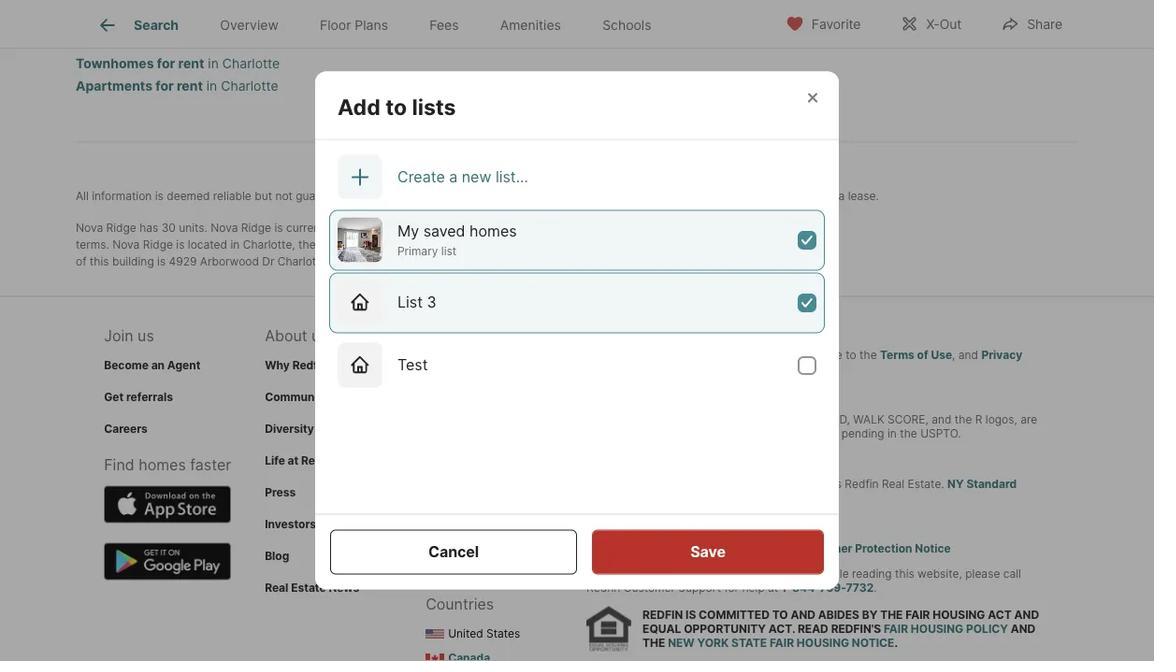 Task type: vqa. For each thing, say whether or not it's contained in the screenshot.
The Redfin Pinterest icon
no



Task type: describe. For each thing, give the bounding box(es) containing it.
redfin is licensed to do business in new york as redfin real estate.
[[587, 478, 948, 492]]

0 vertical spatial about
[[265, 327, 307, 346]]

school
[[575, 238, 611, 252]]

of inside nova ridge has 30 units. nova ridge is currently renting between $972 and $1521 per month, and offering  12 month lease terms. nova ridge is located in charlotte, the 28208 zipcode, and the charlotte-mecklenburg school district. the full address of this building is 4929 arborwood dr charlotte, nc 28208.
[[76, 255, 87, 269]]

fair inside redfin is committed to and abides by the fair housing act and equal opportunity act. read redfin's
[[906, 609, 930, 622]]

28208.
[[353, 255, 390, 269]]

$1521
[[480, 221, 511, 235]]

press
[[265, 486, 296, 500]]

search link
[[96, 14, 179, 36]]

the inside redfin is committed to and abides by the fair housing act and equal opportunity act. read redfin's
[[881, 609, 903, 622]]

schools
[[603, 17, 652, 33]]

and up "read"
[[791, 609, 816, 622]]

$972
[[426, 221, 454, 235]]

committed
[[699, 609, 770, 622]]

x-
[[927, 16, 940, 32]]

2 horizontal spatial nova
[[211, 221, 238, 235]]

redfin inside if you are using a screen reader, or having trouble reading this website, please call redfin customer support for help at
[[587, 582, 621, 596]]

save
[[691, 543, 726, 561]]

and up charlotte-
[[457, 221, 477, 235]]

schools tab
[[582, 3, 672, 48]]

contact us button
[[426, 359, 487, 372]]

reserved.
[[779, 324, 829, 337]]

get
[[104, 391, 124, 404]]

in inside nova ridge has 30 units. nova ridge is currently renting between $972 and $1521 per month, and offering  12 month lease terms. nova ridge is located in charlotte, the 28208 zipcode, and the charlotte-mecklenburg school district. the full address of this building is 4929 arborwood dr charlotte, nc 28208.
[[231, 238, 240, 252]]

currently
[[286, 221, 334, 235]]

us flag image
[[426, 630, 445, 640]]

1 vertical spatial charlotte,
[[278, 255, 330, 269]]

trademarks
[[587, 428, 647, 441]]

and up 'school'
[[575, 221, 595, 235]]

in right search
[[180, 11, 190, 27]]

amenities tab
[[480, 3, 582, 48]]

updated
[[587, 349, 633, 363]]

2 horizontal spatial you
[[790, 349, 810, 363]]

agree
[[813, 349, 843, 363]]

equal
[[643, 623, 682, 636]]

privacy policy link
[[587, 349, 1023, 377]]

copyright:
[[587, 324, 642, 337]]

charlotte for townhomes for rent in charlotte
[[222, 56, 280, 72]]

and right act
[[1015, 609, 1040, 622]]

join us
[[104, 327, 154, 346]]

for for condos
[[129, 11, 147, 27]]

us for find us
[[460, 327, 477, 346]]

uspto.
[[921, 428, 962, 441]]

in up apartments for rent in charlotte
[[208, 56, 219, 72]]

or inside if you are using a screen reader, or having trouble reading this website, please call redfin customer support for help at
[[760, 568, 770, 582]]

overview tab
[[200, 3, 299, 48]]

create a new list... button
[[330, 147, 824, 207]]

and down between
[[405, 238, 425, 252]]

or inside redfin and all redfin variants, title forward, walk score, and the r logos, are trademarks of redfin corporation, registered or pending in the uspto.
[[828, 428, 839, 441]]

the inside the "and the"
[[643, 637, 666, 650]]

the left r
[[955, 414, 973, 427]]

between
[[377, 221, 423, 235]]

are inside if you are using a screen reader, or having trouble reading this website, please call redfin customer support for help at
[[619, 568, 636, 582]]

the down $972
[[428, 238, 446, 252]]

receive
[[512, 189, 551, 203]]

offering
[[598, 221, 639, 235]]

out
[[940, 16, 962, 32]]

the left terms
[[860, 349, 877, 363]]

is left the currently
[[275, 221, 283, 235]]

rent for apartments for rent
[[177, 79, 203, 95]]

real estate news button
[[265, 582, 360, 595]]

nc
[[333, 255, 350, 269]]

please
[[966, 568, 1001, 582]]

zipcode,
[[357, 238, 402, 252]]

add
[[338, 94, 381, 120]]

find for find homes faster
[[104, 457, 134, 475]]

2 horizontal spatial real
[[882, 478, 905, 492]]

life
[[265, 454, 285, 468]]

1 vertical spatial real
[[655, 517, 679, 531]]

and inside the "and the"
[[1011, 623, 1036, 636]]

fees
[[430, 17, 459, 33]]

logos,
[[986, 414, 1018, 427]]

notice
[[852, 637, 895, 650]]

1 horizontal spatial ridge
[[143, 238, 173, 252]]

canadian flag image
[[426, 655, 445, 662]]

state
[[732, 637, 767, 650]]

licensed
[[636, 478, 680, 492]]

use
[[931, 349, 953, 363]]

for inside if you are using a screen reader, or having trouble reading this website, please call redfin customer support for help at
[[725, 582, 739, 596]]

title forward
[[426, 554, 498, 568]]

759-
[[820, 582, 846, 596]]

us for join us
[[138, 327, 154, 346]]

0 vertical spatial new
[[776, 478, 800, 492]]

housing left policy
[[911, 623, 964, 636]]

are inside redfin and all redfin variants, title forward, walk score, and the r logos, are trademarks of redfin corporation, registered or pending in the uspto.
[[1021, 414, 1038, 427]]

call
[[1004, 568, 1022, 582]]

but
[[255, 189, 272, 203]]

protection
[[855, 543, 913, 556]]

rent for townhomes for rent
[[178, 56, 204, 72]]

us for about us
[[312, 327, 328, 346]]

my
[[398, 222, 419, 240]]

My saved homes checkbox
[[798, 231, 817, 250]]

redfin.
[[689, 324, 727, 337]]

life at redfin button
[[265, 454, 337, 468]]

get referrals button
[[104, 391, 173, 404]]

new
[[462, 168, 492, 186]]

ny standard operating procedures link
[[587, 478, 1017, 506]]

in down the townhomes for rent in charlotte on the left
[[207, 79, 217, 95]]

saved
[[424, 222, 466, 240]]

download the redfin app on the apple app store image
[[104, 487, 231, 524]]

townhomes
[[76, 56, 154, 72]]

charlotte for houses for rent in charlotte
[[193, 34, 250, 50]]

the down the currently
[[299, 238, 316, 252]]

add to lists dialog
[[315, 72, 839, 590]]

0 vertical spatial you
[[642, 189, 661, 203]]

create a new list...
[[398, 168, 529, 186]]

this inside if you are using a screen reader, or having trouble reading this website, please call redfin customer support for help at
[[896, 568, 915, 582]]

2023:
[[682, 349, 712, 363]]

for for houses
[[127, 34, 146, 50]]

new york state fair housing notice .
[[668, 637, 898, 650]]

0 horizontal spatial new
[[587, 517, 611, 531]]

contact
[[665, 189, 705, 203]]

floor plans tab
[[299, 3, 409, 48]]

real estate licenses link
[[655, 517, 768, 531]]

redfin right 'all'
[[668, 414, 708, 427]]

is left deemed
[[155, 189, 164, 203]]

list
[[398, 293, 423, 312]]

overview
[[220, 17, 279, 33]]

support
[[679, 582, 721, 596]]

contact us
[[426, 359, 487, 372]]

in up the townhomes for rent in charlotte on the left
[[178, 34, 189, 50]]

1 horizontal spatial or
[[800, 189, 811, 203]]

sign
[[814, 189, 836, 203]]

find homes faster
[[104, 457, 231, 475]]

0 horizontal spatial .
[[874, 582, 877, 596]]

0 horizontal spatial nova
[[76, 221, 103, 235]]

rights
[[746, 324, 776, 337]]

floor plans
[[320, 17, 388, 33]]

list 3
[[398, 293, 437, 312]]

0 horizontal spatial ridge
[[106, 221, 136, 235]]

having
[[774, 568, 809, 582]]

2 vertical spatial real
[[265, 582, 289, 595]]

new
[[668, 637, 695, 650]]

redfin down &
[[301, 454, 337, 468]]

find for find us
[[426, 327, 456, 346]]

add to lists element
[[338, 72, 479, 121]]

district.
[[615, 238, 656, 252]]

policy
[[967, 623, 1009, 636]]

variants,
[[711, 414, 756, 427]]

diversity
[[265, 422, 314, 436]]

trouble
[[812, 568, 849, 582]]

0 vertical spatial estate
[[681, 517, 716, 531]]

list...
[[496, 168, 529, 186]]

charlotte for apartments for rent in charlotte
[[221, 79, 279, 95]]

and left 'all'
[[630, 414, 650, 427]]

12
[[643, 221, 655, 235]]

become an agent button
[[104, 359, 201, 372]]

by
[[862, 609, 878, 622]]

a right sign
[[839, 189, 845, 203]]

equal housing opportunity image
[[587, 607, 632, 652]]

using
[[639, 568, 668, 582]]

united
[[448, 627, 483, 641]]

careers button
[[104, 422, 148, 436]]

join
[[104, 327, 133, 346]]

act
[[988, 609, 1012, 622]]

0 horizontal spatial all
[[76, 189, 89, 203]]

1 horizontal spatial all
[[730, 324, 743, 337]]



Task type: locate. For each thing, give the bounding box(es) containing it.
and right ,
[[959, 349, 979, 363]]

compensation
[[554, 189, 629, 203]]

about up the why
[[265, 327, 307, 346]]

nova up terms.
[[76, 221, 103, 235]]

agent
[[167, 359, 201, 372]]

a inside if you are using a screen reader, or having trouble reading this website, please call redfin customer support for help at
[[671, 568, 677, 582]]

at inside if you are using a screen reader, or having trouble reading this website, please call redfin customer support for help at
[[768, 582, 779, 596]]

fair down act.
[[770, 637, 794, 650]]

all left rights
[[730, 324, 743, 337]]

3 us from the left
[[460, 327, 477, 346]]

0 vertical spatial all
[[76, 189, 89, 203]]

download the redfin app from the google play store image
[[104, 544, 231, 581]]

bay equity home loans button
[[426, 523, 554, 536]]

of down 'all'
[[650, 428, 661, 441]]

floor
[[320, 17, 351, 33]]

brokerage
[[682, 543, 739, 556]]

1 vertical spatial to
[[846, 349, 857, 363]]

equity
[[449, 523, 484, 536]]

the down score,
[[900, 428, 918, 441]]

estate
[[681, 517, 716, 531], [291, 582, 326, 595]]

find us
[[426, 327, 477, 346]]

1 horizontal spatial at
[[768, 582, 779, 596]]

act.
[[769, 623, 795, 636]]

1 horizontal spatial you
[[642, 189, 661, 203]]

0 horizontal spatial you
[[597, 568, 616, 582]]

york
[[698, 637, 729, 650]]

to right agree
[[846, 349, 857, 363]]

redfin up between
[[363, 189, 397, 203]]

forward,
[[793, 414, 851, 427]]

housing up fair housing policy link
[[933, 609, 986, 622]]

united states
[[448, 627, 521, 641]]

a left rental
[[708, 189, 714, 203]]

0 horizontal spatial real
[[265, 582, 289, 595]]

2023
[[659, 324, 686, 337]]

1 horizontal spatial .
[[895, 637, 898, 650]]

rent for houses for rent
[[149, 34, 175, 50]]

tab list
[[76, 0, 687, 48]]

0 vertical spatial homes
[[470, 222, 517, 240]]

in
[[180, 11, 190, 27], [178, 34, 189, 50], [208, 56, 219, 72], [207, 79, 217, 95], [231, 238, 240, 252], [888, 428, 897, 441], [763, 478, 773, 492]]

real down procedures
[[655, 517, 679, 531]]

2 vertical spatial you
[[597, 568, 616, 582]]

homes
[[470, 222, 517, 240], [139, 457, 186, 475]]

charlotte, up dr
[[243, 238, 295, 252]]

redfin right as
[[845, 478, 879, 492]]

redfin up operating
[[587, 478, 621, 492]]

1 horizontal spatial the
[[881, 609, 903, 622]]

new left york
[[776, 478, 800, 492]]

1 horizontal spatial this
[[896, 568, 915, 582]]

about up using at the right
[[646, 543, 680, 556]]

terms.
[[76, 238, 109, 252]]

0 vertical spatial find
[[426, 327, 456, 346]]

rent up apartments for rent in charlotte
[[178, 56, 204, 72]]

title
[[426, 554, 451, 568]]

blog
[[265, 550, 289, 563]]

2 vertical spatial of
[[650, 428, 661, 441]]

1 vertical spatial new
[[587, 517, 611, 531]]

0 vertical spatial charlotte,
[[243, 238, 295, 252]]

the
[[881, 609, 903, 622], [643, 637, 666, 650]]

for up houses for rent in charlotte
[[129, 11, 147, 27]]

find up contact
[[426, 327, 456, 346]]

tab list containing search
[[76, 0, 687, 48]]

blog button
[[265, 550, 289, 563]]

all
[[653, 414, 665, 427]]

List 3 checkbox
[[798, 294, 817, 313]]

community
[[265, 391, 329, 404]]

a right using at the right
[[671, 568, 677, 582]]

all left information
[[76, 189, 89, 203]]

0 vertical spatial or
[[800, 189, 811, 203]]

redfin up trademarks
[[587, 414, 627, 427]]

us up us
[[460, 327, 477, 346]]

0 horizontal spatial us
[[138, 327, 154, 346]]

0 horizontal spatial at
[[288, 454, 299, 468]]

housing inside redfin is committed to and abides by the fair housing act and equal opportunity act. read redfin's
[[933, 609, 986, 622]]

2 us from the left
[[312, 327, 328, 346]]

2 horizontal spatial ridge
[[241, 221, 271, 235]]

redfin up equal
[[643, 609, 683, 622]]

1 vertical spatial estate
[[291, 582, 326, 595]]

0 vertical spatial real
[[882, 478, 905, 492]]

in down score,
[[888, 428, 897, 441]]

redfin down if on the bottom of page
[[587, 582, 621, 596]]

0 horizontal spatial homes
[[139, 457, 186, 475]]

real left estate.
[[882, 478, 905, 492]]

0 horizontal spatial about
[[265, 327, 307, 346]]

2 vertical spatial or
[[760, 568, 770, 582]]

the down equal
[[643, 637, 666, 650]]

1 horizontal spatial to
[[683, 478, 693, 492]]

&
[[317, 422, 324, 436]]

. down fair housing policy
[[895, 637, 898, 650]]

or
[[800, 189, 811, 203], [828, 428, 839, 441], [760, 568, 770, 582]]

condos
[[76, 11, 126, 27]]

1 vertical spatial .
[[895, 637, 898, 650]]

1 horizontal spatial us
[[312, 327, 328, 346]]

at left '1-'
[[768, 582, 779, 596]]

1 vertical spatial you
[[790, 349, 810, 363]]

fair up notice
[[884, 623, 909, 636]]

info
[[622, 543, 643, 556]]

redfin and all redfin variants, title forward, walk score, and the r logos, are trademarks of redfin corporation, registered or pending in the uspto.
[[587, 414, 1038, 441]]

for for townhomes
[[157, 56, 175, 72]]

redfin inside redfin is committed to and abides by the fair housing act and equal opportunity act. read redfin's
[[643, 609, 683, 622]]

r
[[976, 414, 983, 427]]

0 vertical spatial of
[[76, 255, 87, 269]]

0 vertical spatial at
[[288, 454, 299, 468]]

2 horizontal spatial or
[[828, 428, 839, 441]]

1 horizontal spatial about
[[646, 543, 680, 556]]

1 horizontal spatial homes
[[470, 222, 517, 240]]

1 horizontal spatial find
[[426, 327, 456, 346]]

1 vertical spatial at
[[768, 582, 779, 596]]

2 horizontal spatial us
[[460, 327, 477, 346]]

in right the business
[[763, 478, 773, 492]]

0 vertical spatial .
[[874, 582, 877, 596]]

rental
[[717, 189, 748, 203]]

nova up located
[[211, 221, 238, 235]]

ridge down has
[[143, 238, 173, 252]]

consumer protection notice link
[[796, 543, 951, 556]]

operating
[[587, 492, 642, 506]]

housing
[[933, 609, 986, 622], [911, 623, 964, 636], [797, 637, 850, 650]]

at right life
[[288, 454, 299, 468]]

1 vertical spatial of
[[918, 349, 929, 363]]

0 horizontal spatial to
[[386, 94, 407, 120]]

a up the affiliates
[[449, 168, 458, 186]]

2 horizontal spatial to
[[846, 349, 857, 363]]

its
[[423, 189, 436, 203]]

for down the townhomes for rent in charlotte on the left
[[156, 79, 174, 95]]

in inside redfin and all redfin variants, title forward, walk score, and the r logos, are trademarks of redfin corporation, registered or pending in the uspto.
[[888, 428, 897, 441]]

1 vertical spatial about
[[646, 543, 680, 556]]

month
[[658, 221, 692, 235]]

impact
[[331, 391, 369, 404]]

is up "4929" at the left top of the page
[[176, 238, 185, 252]]

month,
[[535, 221, 572, 235]]

ridge left has
[[106, 221, 136, 235]]

for for apartments
[[156, 79, 174, 95]]

1 vertical spatial are
[[619, 568, 636, 582]]

corporation,
[[701, 428, 768, 441]]

per
[[514, 221, 532, 235]]

nova up building
[[112, 238, 140, 252]]

renting
[[337, 221, 374, 235]]

condos for rent in charlotte
[[76, 11, 252, 27]]

homes up download the redfin app on the apple app store image
[[139, 457, 186, 475]]

charlotte
[[194, 11, 252, 27], [193, 34, 250, 50], [222, 56, 280, 72], [221, 79, 279, 95]]

community impact
[[265, 391, 369, 404]]

. down reading
[[874, 582, 877, 596]]

become
[[104, 359, 149, 372]]

bay equity home loans
[[426, 523, 554, 536]]

2 vertical spatial to
[[683, 478, 693, 492]]

for down 'reader,'
[[725, 582, 739, 596]]

list box
[[330, 211, 824, 399]]

this down terms.
[[90, 255, 109, 269]]

1 vertical spatial find
[[104, 457, 134, 475]]

1 horizontal spatial of
[[650, 428, 661, 441]]

fair up fair housing policy link
[[906, 609, 930, 622]]

0 horizontal spatial estate
[[291, 582, 326, 595]]

to inside dialog
[[386, 94, 407, 120]]

add to lists
[[338, 94, 456, 120]]

and down act
[[1011, 623, 1036, 636]]

charlotte for condos for rent in charlotte
[[194, 11, 252, 27]]

to right add
[[386, 94, 407, 120]]

rent up houses for rent in charlotte
[[150, 11, 176, 27]]

community impact button
[[265, 391, 369, 404]]

1 horizontal spatial estate
[[681, 517, 716, 531]]

list box inside add to lists dialog
[[330, 211, 824, 399]]

share button
[[986, 4, 1079, 43]]

the right by
[[881, 609, 903, 622]]

list box containing my saved homes
[[330, 211, 824, 399]]

careers
[[104, 422, 148, 436]]

of left use
[[918, 349, 929, 363]]

for down houses for rent in charlotte
[[157, 56, 175, 72]]

redfin for and
[[587, 414, 627, 427]]

or down forward,
[[828, 428, 839, 441]]

rent down search
[[149, 34, 175, 50]]

arborwood
[[200, 255, 259, 269]]

0 vertical spatial are
[[1021, 414, 1038, 427]]

.
[[874, 582, 877, 596], [895, 637, 898, 650]]

nova ridge has 30 units. nova ridge is currently renting between $972 and $1521 per month, and offering  12 month lease terms. nova ridge is located in charlotte, the 28208 zipcode, and the charlotte-mecklenburg school district. the full address of this building is 4929 arborwood dr charlotte, nc 28208.
[[76, 221, 744, 269]]

the
[[299, 238, 316, 252], [428, 238, 446, 252], [860, 349, 877, 363], [955, 414, 973, 427], [900, 428, 918, 441]]

0 vertical spatial the
[[881, 609, 903, 622]]

or left sign
[[800, 189, 811, 203]]

to left do
[[683, 478, 693, 492]]

1 us from the left
[[138, 327, 154, 346]]

this right reading
[[896, 568, 915, 582]]

0 vertical spatial this
[[90, 255, 109, 269]]

is up operating
[[624, 478, 632, 492]]

charlotte, down the currently
[[278, 255, 330, 269]]

Test checkbox
[[798, 357, 817, 375]]

redfin for is
[[643, 609, 683, 622]]

loans
[[521, 523, 554, 536]]

notice
[[915, 543, 951, 556]]

contact
[[426, 359, 470, 372]]

1 vertical spatial this
[[896, 568, 915, 582]]

and up uspto.
[[932, 414, 952, 427]]

lease.
[[848, 189, 879, 203]]

states
[[487, 627, 521, 641]]

faster
[[190, 457, 231, 475]]

housing down "read"
[[797, 637, 850, 650]]

ridge down but
[[241, 221, 271, 235]]

standard
[[967, 478, 1017, 492]]

this inside nova ridge has 30 units. nova ridge is currently renting between $972 and $1521 per month, and offering  12 month lease terms. nova ridge is located in charlotte, the 28208 zipcode, and the charlotte-mecklenburg school district. the full address of this building is 4929 arborwood dr charlotte, nc 28208.
[[90, 255, 109, 269]]

1-844-759-7732 .
[[782, 582, 877, 596]]

844-
[[793, 582, 820, 596]]

1 vertical spatial or
[[828, 428, 839, 441]]

cancel button
[[330, 530, 577, 575]]

you right if
[[642, 189, 661, 203]]

us up "redfin?"
[[312, 327, 328, 346]]

of inside redfin and all redfin variants, title forward, walk score, and the r logos, are trademarks of redfin corporation, registered or pending in the uspto.
[[650, 428, 661, 441]]

updated january 2023: by searching, you agree to the terms of use , and
[[587, 349, 982, 363]]

new
[[776, 478, 800, 492], [587, 517, 611, 531]]

redfin
[[363, 189, 397, 203], [664, 428, 698, 441], [301, 454, 337, 468], [587, 478, 621, 492], [845, 478, 879, 492], [587, 582, 621, 596]]

and left 'its'
[[400, 189, 420, 203]]

real down blog
[[265, 582, 289, 595]]

rent for condos for rent
[[150, 11, 176, 27]]

is left "4929" at the left top of the page
[[157, 255, 166, 269]]

are right the 'logos,'
[[1021, 414, 1038, 427]]

life at redfin
[[265, 454, 337, 468]]

0 horizontal spatial the
[[643, 637, 666, 650]]

in up arborwood
[[231, 238, 240, 252]]

2 horizontal spatial of
[[918, 349, 929, 363]]

apartments
[[76, 79, 153, 95]]

or up "help"
[[760, 568, 770, 582]]

0 horizontal spatial or
[[760, 568, 770, 582]]

1 vertical spatial all
[[730, 324, 743, 337]]

redfin down 'all'
[[664, 428, 698, 441]]

may
[[487, 189, 509, 203]]

by
[[716, 349, 729, 363]]

search
[[134, 17, 179, 33]]

1 vertical spatial the
[[643, 637, 666, 650]]

a inside "create a new list..." button
[[449, 168, 458, 186]]

new up trec:
[[587, 517, 611, 531]]

homes inside my saved homes primary list
[[470, 222, 517, 240]]

of down terms.
[[76, 255, 87, 269]]

0 horizontal spatial this
[[90, 255, 109, 269]]

1 horizontal spatial new
[[776, 478, 800, 492]]

find down careers on the bottom left
[[104, 457, 134, 475]]

the
[[659, 238, 679, 252]]

are down "info"
[[619, 568, 636, 582]]

redfin inside redfin and all redfin variants, title forward, walk score, and the r logos, are trademarks of redfin corporation, registered or pending in the uspto.
[[664, 428, 698, 441]]

0 horizontal spatial of
[[76, 255, 87, 269]]

fair housing policy
[[884, 623, 1009, 636]]

forward
[[453, 554, 498, 568]]

0 vertical spatial to
[[386, 94, 407, 120]]

0 horizontal spatial find
[[104, 457, 134, 475]]

searching,
[[732, 349, 787, 363]]

if
[[632, 189, 639, 203]]

,
[[953, 349, 956, 363]]

fees tab
[[409, 3, 480, 48]]

0 horizontal spatial are
[[619, 568, 636, 582]]

you down reserved.
[[790, 349, 810, 363]]

rent down the townhomes for rent in charlotte on the left
[[177, 79, 203, 95]]

photo of 4929 arborwood dr image
[[338, 218, 383, 262]]

28208
[[319, 238, 354, 252]]

favorite
[[812, 16, 861, 32]]

for down search
[[127, 34, 146, 50]]

you right if on the bottom of page
[[597, 568, 616, 582]]

1 vertical spatial homes
[[139, 457, 186, 475]]

you inside if you are using a screen reader, or having trouble reading this website, please call redfin customer support for help at
[[597, 568, 616, 582]]

us right join
[[138, 327, 154, 346]]

1 horizontal spatial are
[[1021, 414, 1038, 427]]

1 horizontal spatial nova
[[112, 238, 140, 252]]

1 horizontal spatial real
[[655, 517, 679, 531]]

of
[[76, 255, 87, 269], [918, 349, 929, 363], [650, 428, 661, 441]]

countries
[[426, 596, 494, 614]]



